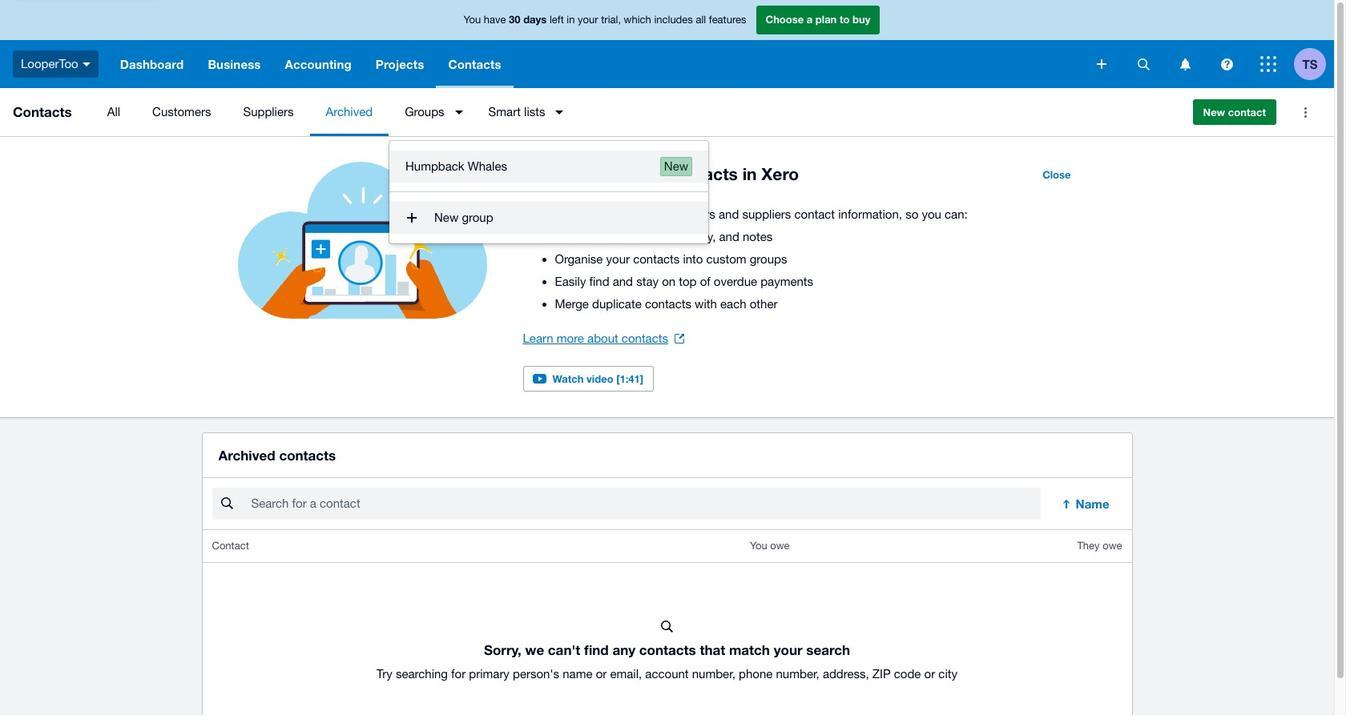 Task type: vqa. For each thing, say whether or not it's contained in the screenshot.
Included
no



Task type: describe. For each thing, give the bounding box(es) containing it.
that
[[700, 642, 726, 659]]

you
[[922, 208, 942, 221]]

trial,
[[601, 14, 621, 26]]

new group
[[434, 211, 493, 224]]

and up view
[[562, 208, 582, 221]]

name
[[563, 668, 593, 682]]

1 svg image from the left
[[1138, 58, 1150, 70]]

choose a plan to buy
[[766, 13, 871, 26]]

to
[[840, 13, 850, 26]]

suppliers
[[743, 208, 791, 221]]

sorry,
[[484, 642, 522, 659]]

smart
[[489, 105, 521, 119]]

new for new group
[[434, 211, 459, 224]]

projects button
[[364, 40, 436, 88]]

we
[[525, 642, 544, 659]]

each
[[721, 297, 747, 311]]

all
[[696, 14, 706, 26]]

any
[[613, 642, 636, 659]]

suppliers button
[[227, 88, 310, 136]]

contact groups menu menu
[[390, 141, 709, 192]]

learn more about contacts link
[[523, 328, 685, 350]]

close button
[[1033, 162, 1081, 188]]

smart lists
[[489, 105, 545, 119]]

0 vertical spatial find
[[590, 275, 610, 289]]

business button
[[196, 40, 273, 88]]

1 vertical spatial contact
[[795, 208, 835, 221]]

other
[[750, 297, 778, 311]]

most
[[602, 164, 643, 184]]

searching
[[396, 668, 448, 682]]

contacts inside popup button
[[448, 57, 501, 71]]

loopertoo
[[21, 57, 78, 70]]

try searching for primary person's name or email, account number, phone number, address, zip code or city
[[377, 668, 958, 682]]

0 horizontal spatial of
[[647, 164, 663, 184]]

archived for archived
[[326, 105, 373, 119]]

1 or from the left
[[596, 668, 607, 682]]

new group button
[[390, 202, 709, 234]]

Search for a contact field
[[250, 489, 1041, 520]]

owe for you owe
[[770, 540, 790, 552]]

1 number, from the left
[[692, 668, 736, 682]]

groups button
[[389, 88, 473, 136]]

overdue
[[714, 275, 758, 289]]

new contact button
[[1193, 99, 1277, 125]]

customers button
[[136, 88, 227, 136]]

business
[[208, 57, 261, 71]]

about
[[588, 332, 619, 345]]

[1:41]
[[617, 373, 644, 386]]

contact
[[212, 540, 249, 552]]

city
[[939, 668, 958, 682]]

can:
[[945, 208, 968, 221]]

2 svg image from the left
[[1221, 58, 1233, 70]]

30
[[509, 13, 521, 26]]

in for left
[[567, 14, 575, 26]]

you owe
[[750, 540, 790, 552]]

accounting button
[[273, 40, 364, 88]]

name
[[1076, 497, 1110, 512]]

and up custom
[[719, 230, 740, 244]]

custom
[[707, 252, 747, 266]]

history,
[[678, 230, 716, 244]]

easily find and stay on top of overdue payments
[[555, 275, 814, 289]]

with
[[695, 297, 717, 311]]

ts button
[[1295, 40, 1335, 88]]

new for new contact
[[1204, 106, 1226, 119]]

payments
[[761, 275, 814, 289]]

information,
[[839, 208, 903, 221]]

so
[[906, 208, 919, 221]]

search
[[807, 642, 851, 659]]

humpback
[[406, 160, 465, 173]]

and up duplicate
[[613, 275, 633, 289]]

includes
[[654, 14, 693, 26]]

duplicate
[[592, 297, 642, 311]]

new for new
[[664, 160, 689, 173]]

lists
[[524, 105, 545, 119]]

sorry, we can't find any contacts that match your search
[[484, 642, 851, 659]]

plan
[[816, 13, 837, 26]]

zip
[[873, 668, 891, 682]]

contact inside button
[[1229, 106, 1266, 119]]

and left suppliers
[[719, 208, 739, 221]]

they
[[1078, 540, 1100, 552]]

merge
[[555, 297, 589, 311]]

address,
[[823, 668, 869, 682]]

customers
[[659, 208, 716, 221]]

whales
[[468, 160, 507, 173]]

contacts button
[[436, 40, 514, 88]]

archived button
[[310, 88, 389, 136]]

you for you have 30 days left in your trial, which includes all features
[[464, 14, 481, 26]]

person's
[[513, 668, 560, 682]]

dashboard
[[120, 57, 184, 71]]

organise your contacts into custom groups
[[555, 252, 787, 266]]

code
[[894, 668, 921, 682]]

groups
[[750, 252, 787, 266]]



Task type: locate. For each thing, give the bounding box(es) containing it.
1 horizontal spatial svg image
[[1221, 58, 1233, 70]]

menu containing all
[[91, 88, 1180, 136]]

can't
[[548, 642, 580, 659]]

create and manage your customers and suppliers contact information, so you can:
[[523, 208, 968, 221]]

group
[[390, 141, 709, 244]]

learn
[[523, 332, 554, 345]]

days
[[524, 13, 547, 26]]

1 vertical spatial find
[[584, 642, 609, 659]]

0 horizontal spatial svg image
[[1138, 58, 1150, 70]]

in
[[567, 14, 575, 26], [743, 164, 757, 184]]

activity,
[[584, 230, 624, 244]]

stay
[[637, 275, 659, 289]]

the
[[572, 164, 598, 184]]

choose
[[766, 13, 804, 26]]

or
[[596, 668, 607, 682], [925, 668, 936, 682]]

projects
[[376, 57, 424, 71]]

group
[[462, 211, 493, 224]]

all
[[107, 105, 120, 119]]

groups
[[405, 105, 445, 119]]

contact
[[1229, 106, 1266, 119], [795, 208, 835, 221]]

archived contacts
[[218, 447, 336, 464]]

contact left actions menu icon
[[1229, 106, 1266, 119]]

you inside you have 30 days left in your trial, which includes all features
[[464, 14, 481, 26]]

find
[[590, 275, 610, 289], [584, 642, 609, 659]]

contacts
[[668, 164, 738, 184], [633, 252, 680, 266], [645, 297, 692, 311], [622, 332, 668, 345], [279, 447, 336, 464], [640, 642, 696, 659]]

2 horizontal spatial new
[[1204, 106, 1226, 119]]

0 vertical spatial contact
[[1229, 106, 1266, 119]]

1 horizontal spatial in
[[743, 164, 757, 184]]

archived for archived contacts
[[218, 447, 275, 464]]

new contact
[[1204, 106, 1266, 119]]

your inside you have 30 days left in your trial, which includes all features
[[578, 14, 598, 26]]

group containing humpback whales
[[390, 141, 709, 244]]

in right left
[[567, 14, 575, 26]]

menu
[[91, 88, 1180, 136]]

into
[[683, 252, 703, 266]]

1 vertical spatial new
[[664, 160, 689, 173]]

new inside button
[[434, 211, 459, 224]]

your right match
[[774, 642, 803, 659]]

svg image inside "loopertoo" popup button
[[82, 62, 90, 66]]

learn more about contacts
[[523, 332, 668, 345]]

1 owe from the left
[[770, 540, 790, 552]]

number, down search
[[776, 668, 820, 682]]

find left the any
[[584, 642, 609, 659]]

0 horizontal spatial archived
[[218, 447, 275, 464]]

2 number, from the left
[[776, 668, 820, 682]]

archived inside button
[[326, 105, 373, 119]]

name button
[[1051, 488, 1123, 520]]

of right top on the top right
[[700, 275, 711, 289]]

0 horizontal spatial new
[[434, 211, 459, 224]]

1 vertical spatial contacts
[[13, 103, 72, 120]]

owe
[[770, 540, 790, 552], [1103, 540, 1123, 552]]

0 vertical spatial archived
[[326, 105, 373, 119]]

0 horizontal spatial you
[[464, 14, 481, 26]]

2 owe from the left
[[1103, 540, 1123, 552]]

0 vertical spatial contacts
[[448, 57, 501, 71]]

accounting
[[285, 57, 352, 71]]

your
[[578, 14, 598, 26], [632, 208, 656, 221], [606, 252, 630, 266], [774, 642, 803, 659]]

1 horizontal spatial or
[[925, 668, 936, 682]]

1 vertical spatial you
[[750, 540, 768, 552]]

1 horizontal spatial contact
[[1229, 106, 1266, 119]]

notes
[[743, 230, 773, 244]]

find inside contact list table element
[[584, 642, 609, 659]]

contacts down have
[[448, 57, 501, 71]]

0 horizontal spatial contact
[[795, 208, 835, 221]]

new inside button
[[1204, 106, 1226, 119]]

banner containing ts
[[0, 0, 1335, 88]]

actions menu image
[[1290, 96, 1322, 128]]

in for contacts
[[743, 164, 757, 184]]

features
[[709, 14, 747, 26]]

1 vertical spatial archived
[[218, 447, 275, 464]]

0 vertical spatial new
[[1204, 106, 1226, 119]]

in inside you have 30 days left in your trial, which includes all features
[[567, 14, 575, 26]]

email,
[[610, 668, 642, 682]]

you inside contact list table element
[[750, 540, 768, 552]]

match
[[729, 642, 770, 659]]

contact right suppliers
[[795, 208, 835, 221]]

ts
[[1303, 57, 1318, 71]]

make
[[523, 164, 567, 184]]

merge duplicate contacts with each other
[[555, 297, 778, 311]]

your down activity,
[[606, 252, 630, 266]]

payment
[[627, 230, 674, 244]]

account
[[646, 668, 689, 682]]

your up payment
[[632, 208, 656, 221]]

watch
[[553, 373, 584, 386]]

svg image
[[1138, 58, 1150, 70], [1221, 58, 1233, 70]]

svg image
[[1261, 56, 1277, 72], [1180, 58, 1191, 70], [1097, 59, 1107, 69], [82, 62, 90, 66]]

2 or from the left
[[925, 668, 936, 682]]

0 horizontal spatial owe
[[770, 540, 790, 552]]

0 horizontal spatial in
[[567, 14, 575, 26]]

your inside contact list table element
[[774, 642, 803, 659]]

1 vertical spatial of
[[700, 275, 711, 289]]

they owe
[[1078, 540, 1123, 552]]

more
[[557, 332, 584, 345]]

view activity, payment history, and notes
[[555, 230, 773, 244]]

or right name
[[596, 668, 607, 682]]

of right the most
[[647, 164, 663, 184]]

1 horizontal spatial of
[[700, 275, 711, 289]]

you
[[464, 14, 481, 26], [750, 540, 768, 552]]

1 horizontal spatial contacts
[[448, 57, 501, 71]]

1 horizontal spatial archived
[[326, 105, 373, 119]]

your left trial,
[[578, 14, 598, 26]]

which
[[624, 14, 652, 26]]

contacts
[[448, 57, 501, 71], [13, 103, 72, 120]]

0 horizontal spatial contacts
[[13, 103, 72, 120]]

make the most of contacts in xero
[[523, 164, 799, 184]]

xero
[[762, 164, 799, 184]]

buy
[[853, 13, 871, 26]]

view
[[555, 230, 580, 244]]

0 horizontal spatial number,
[[692, 668, 736, 682]]

1 vertical spatial in
[[743, 164, 757, 184]]

owe for they owe
[[1103, 540, 1123, 552]]

you for you owe
[[750, 540, 768, 552]]

number, down that
[[692, 668, 736, 682]]

0 vertical spatial you
[[464, 14, 481, 26]]

of
[[647, 164, 663, 184], [700, 275, 711, 289]]

1 horizontal spatial owe
[[1103, 540, 1123, 552]]

2 vertical spatial new
[[434, 211, 459, 224]]

top
[[679, 275, 697, 289]]

watch video [1:41] button
[[523, 366, 654, 392]]

for
[[451, 668, 466, 682]]

have
[[484, 14, 506, 26]]

contacts inside contact list table element
[[640, 642, 696, 659]]

manage
[[586, 208, 629, 221]]

dashboard link
[[108, 40, 196, 88]]

customers
[[152, 105, 211, 119]]

you have 30 days left in your trial, which includes all features
[[464, 13, 747, 26]]

or left city
[[925, 668, 936, 682]]

watch video [1:41]
[[553, 373, 644, 386]]

video
[[587, 373, 614, 386]]

create
[[523, 208, 559, 221]]

all button
[[91, 88, 136, 136]]

0 horizontal spatial or
[[596, 668, 607, 682]]

1 horizontal spatial you
[[750, 540, 768, 552]]

new inside 'contact groups menu' menu
[[664, 160, 689, 173]]

smart lists button
[[473, 88, 573, 136]]

number,
[[692, 668, 736, 682], [776, 668, 820, 682]]

in left xero
[[743, 164, 757, 184]]

0 vertical spatial in
[[567, 14, 575, 26]]

1 horizontal spatial number,
[[776, 668, 820, 682]]

1 horizontal spatial new
[[664, 160, 689, 173]]

contact list table element
[[202, 531, 1132, 716]]

a
[[807, 13, 813, 26]]

find up duplicate
[[590, 275, 610, 289]]

banner
[[0, 0, 1335, 88]]

contacts down loopertoo
[[13, 103, 72, 120]]

0 vertical spatial of
[[647, 164, 663, 184]]

new
[[1204, 106, 1226, 119], [664, 160, 689, 173], [434, 211, 459, 224]]



